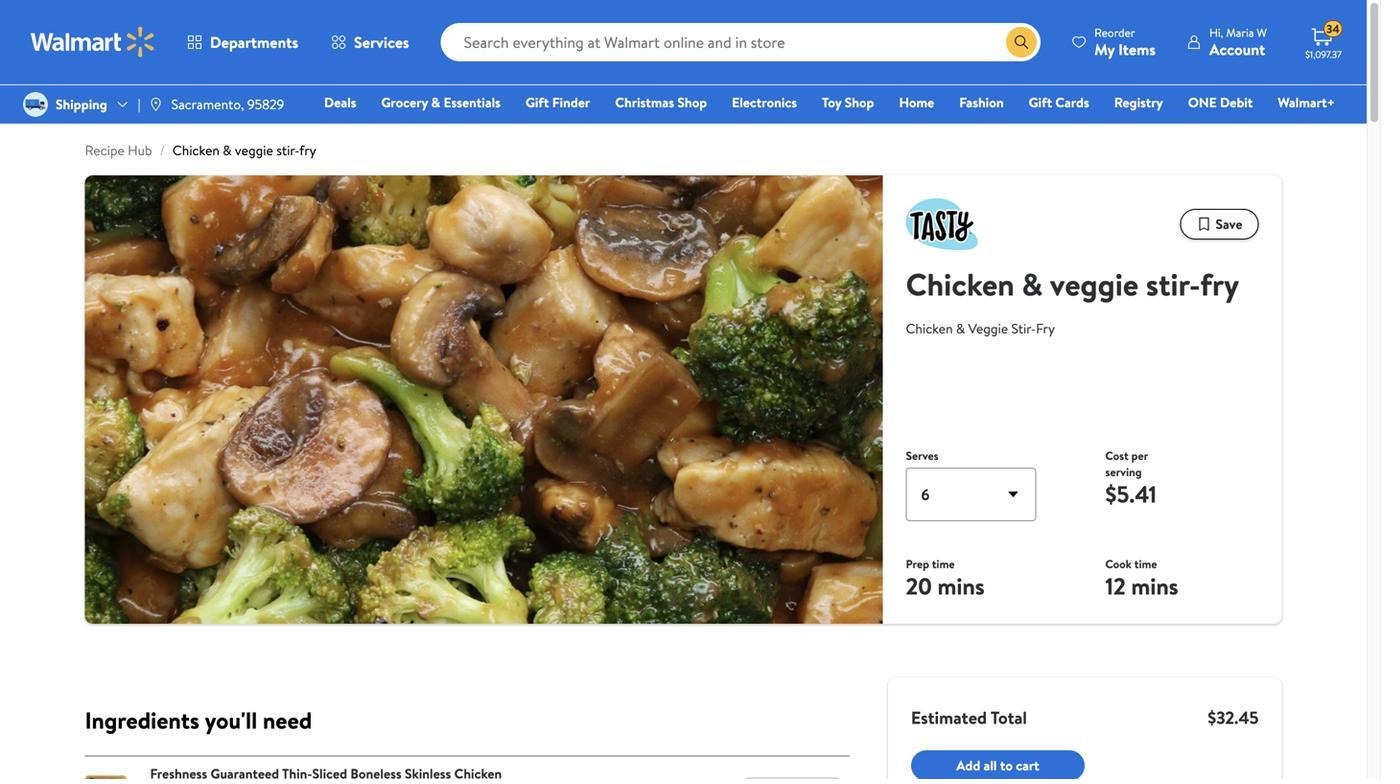 Task type: describe. For each thing, give the bounding box(es) containing it.
& for chicken & veggie stir-fry
[[956, 319, 965, 338]]

account
[[1210, 39, 1266, 60]]

prep
[[906, 556, 930, 573]]

cart
[[1016, 757, 1040, 776]]

search icon image
[[1014, 35, 1030, 50]]

all
[[984, 757, 997, 776]]

shipping
[[56, 95, 107, 114]]

hub
[[128, 141, 152, 160]]

to
[[1001, 757, 1013, 776]]

0 vertical spatial stir-
[[276, 141, 299, 160]]

christmas shop
[[615, 93, 707, 112]]

chicken & veggie stir-fry
[[906, 263, 1240, 306]]

chicken for chicken & veggie stir-fry
[[906, 263, 1015, 306]]

registry
[[1115, 93, 1163, 112]]

95829
[[247, 95, 284, 114]]

items
[[1119, 39, 1156, 60]]

gift for gift cards
[[1029, 93, 1053, 112]]

mins for 12 mins
[[1132, 571, 1179, 603]]

0 horizontal spatial fry
[[299, 141, 316, 160]]

need
[[263, 705, 312, 737]]

& for chicken & veggie stir-fry
[[1022, 263, 1043, 306]]

1 horizontal spatial fry
[[1201, 263, 1240, 306]]

my
[[1095, 39, 1115, 60]]

cost per serving $5.41
[[1106, 448, 1157, 511]]

serves
[[906, 448, 939, 464]]

hi,
[[1210, 24, 1224, 41]]

one debit link
[[1180, 92, 1262, 113]]

recipe hub / chicken & veggie stir-fry
[[85, 141, 316, 160]]

chicken & veggie stir-fry image
[[85, 176, 883, 625]]

estimated
[[911, 707, 987, 731]]

one
[[1188, 93, 1217, 112]]

ingredients you'll need
[[85, 705, 312, 737]]

one debit
[[1188, 93, 1253, 112]]

services button
[[315, 19, 426, 65]]

add all to cart
[[957, 757, 1040, 776]]

departments button
[[171, 19, 315, 65]]

$32.45
[[1208, 707, 1259, 731]]

add all to cart button
[[911, 751, 1085, 780]]

$5.41
[[1106, 479, 1157, 511]]

maria
[[1227, 24, 1254, 41]]

12
[[1106, 571, 1126, 603]]

per
[[1132, 448, 1149, 464]]

registry link
[[1106, 92, 1172, 113]]

reorder
[[1095, 24, 1135, 41]]

recipe hub link
[[85, 141, 152, 160]]

grocery
[[381, 93, 428, 112]]

sacramento, 95829
[[171, 95, 284, 114]]

grocery & essentials link
[[373, 92, 509, 113]]

toy shop link
[[814, 92, 883, 113]]

w
[[1257, 24, 1267, 41]]

walmart image
[[31, 27, 155, 58]]

deals link
[[316, 92, 365, 113]]

save
[[1216, 215, 1243, 234]]

saved image
[[1197, 217, 1212, 232]]

stir-
[[1012, 319, 1036, 338]]

& for grocery & essentials
[[431, 93, 440, 112]]

christmas shop link
[[607, 92, 716, 113]]

$1,097.37
[[1306, 48, 1342, 61]]

veggie
[[969, 319, 1008, 338]]

departments
[[210, 32, 298, 53]]

/
[[160, 141, 165, 160]]

grocery & essentials
[[381, 93, 501, 112]]

services
[[354, 32, 409, 53]]



Task type: locate. For each thing, give the bounding box(es) containing it.
34
[[1327, 21, 1340, 37]]

veggie
[[235, 141, 273, 160], [1050, 263, 1139, 306]]

mins
[[938, 571, 985, 603], [1132, 571, 1179, 603]]

save button
[[1180, 209, 1259, 240]]

reorder my items
[[1095, 24, 1156, 60]]

walmart+
[[1278, 93, 1335, 112]]

veggie down the '95829'
[[235, 141, 273, 160]]

fry
[[1036, 319, 1055, 338]]

toy
[[822, 93, 842, 112]]

cards
[[1056, 93, 1090, 112]]

0 horizontal spatial gift
[[526, 93, 549, 112]]

& up the stir-
[[1022, 263, 1043, 306]]

recipe
[[85, 141, 125, 160]]

home
[[899, 93, 935, 112]]

& left veggie
[[956, 319, 965, 338]]

finder
[[552, 93, 590, 112]]

walmart+ link
[[1270, 92, 1344, 113]]

& right grocery in the left of the page
[[431, 93, 440, 112]]

mins right 20
[[938, 571, 985, 603]]

cook
[[1106, 556, 1132, 573]]

1 horizontal spatial mins
[[1132, 571, 1179, 603]]

time
[[932, 556, 955, 573], [1135, 556, 1158, 573]]

20
[[906, 571, 932, 603]]

christmas
[[615, 93, 674, 112]]

chicken & veggie stir-fry
[[906, 319, 1055, 338]]

cost
[[1106, 448, 1129, 464]]

mins inside prep time 20 mins
[[938, 571, 985, 603]]

Walmart Site-Wide search field
[[441, 23, 1041, 61]]

gift finder
[[526, 93, 590, 112]]

chicken left veggie
[[906, 319, 953, 338]]

shop right christmas
[[678, 93, 707, 112]]

gift left cards
[[1029, 93, 1053, 112]]

you'll
[[205, 705, 257, 737]]

gift inside gift cards link
[[1029, 93, 1053, 112]]

gift for gift finder
[[526, 93, 549, 112]]

1 horizontal spatial shop
[[845, 93, 874, 112]]

shop inside "link"
[[845, 93, 874, 112]]

1 time from the left
[[932, 556, 955, 573]]

2 vertical spatial chicken
[[906, 319, 953, 338]]

chicken
[[173, 141, 220, 160], [906, 263, 1015, 306], [906, 319, 953, 338]]

chicken right /
[[173, 141, 220, 160]]

logo image
[[906, 199, 978, 250]]

1 horizontal spatial stir-
[[1146, 263, 1201, 306]]

& inside 'link'
[[431, 93, 440, 112]]

&
[[431, 93, 440, 112], [223, 141, 232, 160], [1022, 263, 1043, 306], [956, 319, 965, 338]]

shop right toy on the right top of page
[[845, 93, 874, 112]]

gift inside gift finder link
[[526, 93, 549, 112]]

mins for 20 mins
[[938, 571, 985, 603]]

estimated total
[[911, 707, 1027, 731]]

 image
[[23, 92, 48, 117]]

chicken for chicken & veggie stir-fry
[[906, 319, 953, 338]]

0 vertical spatial chicken
[[173, 141, 220, 160]]

0 horizontal spatial mins
[[938, 571, 985, 603]]

mins right 12
[[1132, 571, 1179, 603]]

shop for toy shop
[[845, 93, 874, 112]]

1 vertical spatial veggie
[[1050, 263, 1139, 306]]

freshness guaranteed thin-sliced boneless skinless chicken breasts, 1.7 - 3.0 lb tray image
[[85, 772, 127, 780]]

total
[[991, 707, 1027, 731]]

fashion
[[960, 93, 1004, 112]]

1 mins from the left
[[938, 571, 985, 603]]

mins inside cook time 12 mins
[[1132, 571, 1179, 603]]

1 vertical spatial fry
[[1201, 263, 1240, 306]]

2 time from the left
[[1135, 556, 1158, 573]]

shop for christmas shop
[[678, 93, 707, 112]]

home link
[[891, 92, 943, 113]]

2 gift from the left
[[1029, 93, 1053, 112]]

veggie up fry
[[1050, 263, 1139, 306]]

fry down deals link
[[299, 141, 316, 160]]

0 vertical spatial fry
[[299, 141, 316, 160]]

toy shop
[[822, 93, 874, 112]]

 image
[[148, 97, 164, 112]]

cook time 12 mins
[[1106, 556, 1179, 603]]

time right prep
[[932, 556, 955, 573]]

0 horizontal spatial time
[[932, 556, 955, 573]]

gift cards link
[[1020, 92, 1098, 113]]

0 horizontal spatial veggie
[[235, 141, 273, 160]]

stir- down the '95829'
[[276, 141, 299, 160]]

|
[[138, 95, 141, 114]]

debit
[[1220, 93, 1253, 112]]

1 horizontal spatial time
[[1135, 556, 1158, 573]]

fry
[[299, 141, 316, 160], [1201, 263, 1240, 306]]

fashion link
[[951, 92, 1013, 113]]

& down the sacramento, 95829 at the top left
[[223, 141, 232, 160]]

2 shop from the left
[[845, 93, 874, 112]]

0 horizontal spatial shop
[[678, 93, 707, 112]]

time for 12
[[1135, 556, 1158, 573]]

1 vertical spatial stir-
[[1146, 263, 1201, 306]]

hi, maria w account
[[1210, 24, 1267, 60]]

time right cook
[[1135, 556, 1158, 573]]

essentials
[[444, 93, 501, 112]]

serving
[[1106, 464, 1142, 481]]

time for 20
[[932, 556, 955, 573]]

stir- down saved image
[[1146, 263, 1201, 306]]

chicken up chicken & veggie stir-fry
[[906, 263, 1015, 306]]

electronics link
[[724, 92, 806, 113]]

add
[[957, 757, 981, 776]]

0 horizontal spatial stir-
[[276, 141, 299, 160]]

sacramento,
[[171, 95, 244, 114]]

gift cards
[[1029, 93, 1090, 112]]

1 horizontal spatial gift
[[1029, 93, 1053, 112]]

gift finder link
[[517, 92, 599, 113]]

electronics
[[732, 93, 797, 112]]

Search search field
[[441, 23, 1041, 61]]

deals
[[324, 93, 356, 112]]

gift
[[526, 93, 549, 112], [1029, 93, 1053, 112]]

stir-
[[276, 141, 299, 160], [1146, 263, 1201, 306]]

0 vertical spatial veggie
[[235, 141, 273, 160]]

1 shop from the left
[[678, 93, 707, 112]]

2 mins from the left
[[1132, 571, 1179, 603]]

time inside prep time 20 mins
[[932, 556, 955, 573]]

1 gift from the left
[[526, 93, 549, 112]]

1 vertical spatial chicken
[[906, 263, 1015, 306]]

fry down save button
[[1201, 263, 1240, 306]]

1 horizontal spatial veggie
[[1050, 263, 1139, 306]]

prep time 20 mins
[[906, 556, 985, 603]]

gift left finder
[[526, 93, 549, 112]]

shop
[[678, 93, 707, 112], [845, 93, 874, 112]]

ingredients
[[85, 705, 199, 737]]

time inside cook time 12 mins
[[1135, 556, 1158, 573]]



Task type: vqa. For each thing, say whether or not it's contained in the screenshot.
mins within Cook time 12 mins
yes



